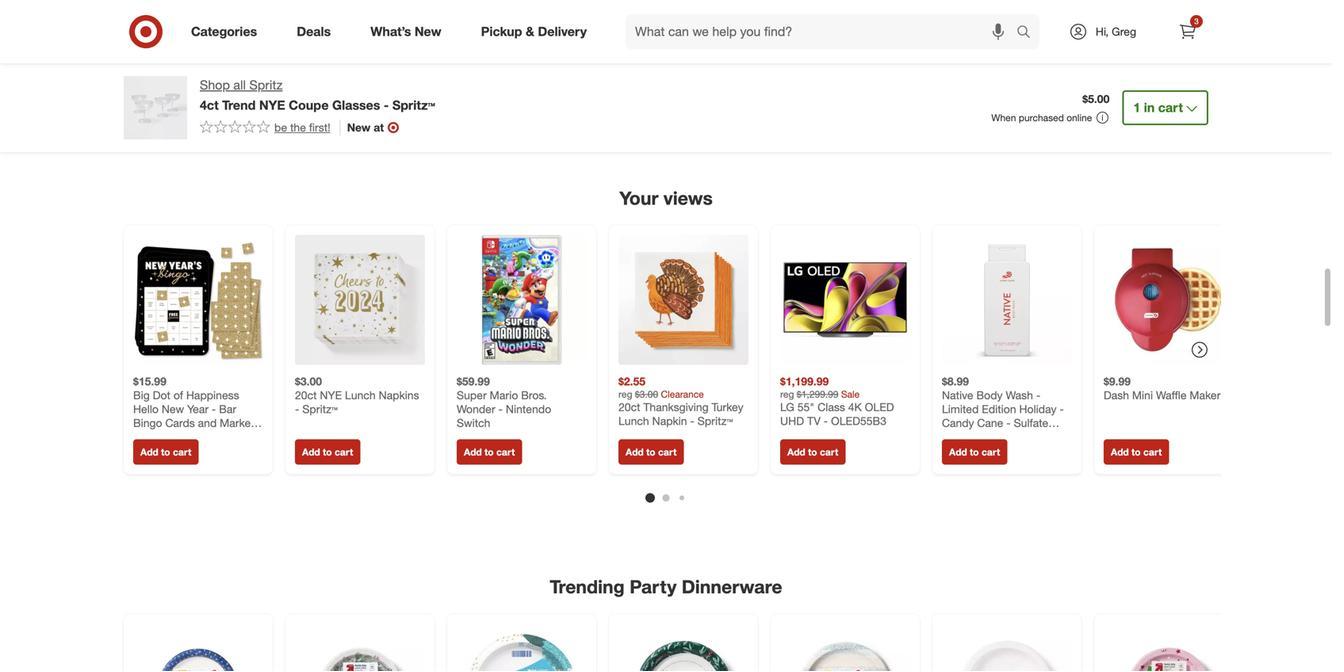 Task type: describe. For each thing, give the bounding box(es) containing it.
20ct inside $3.00 20ct nye lunch napkins - spritz™
[[295, 389, 317, 403]]

edition
[[982, 403, 1016, 417]]

game
[[227, 430, 257, 444]]

candy
[[942, 417, 974, 430]]

bros.
[[521, 389, 547, 403]]

spritz™ inside $2.55 reg $3.00 clearance 20ct thanksgiving turkey lunch napkin - spritz™
[[698, 415, 733, 428]]

when
[[992, 112, 1016, 124]]

bar
[[219, 403, 236, 417]]

add for $15.99 big dot of happiness hello new year - bar bingo cards and markers - nye party bingo game - set of 18
[[140, 447, 158, 459]]

$15.99 big dot of happiness hello new year - bar bingo cards and markers - nye party bingo game - set of 18
[[133, 375, 260, 458]]

7 to from the left
[[1132, 447, 1141, 459]]

$8.99
[[942, 375, 969, 389]]

cart for $8.99 native body wash - limited edition holiday - candy cane - sulfate free - 18 fl oz
[[982, 447, 1000, 459]]

$1,299.99
[[797, 389, 839, 401]]

spritz
[[249, 77, 283, 93]]

$2.55 reg $3.00 clearance 20ct thanksgiving turkey lunch napkin - spritz™
[[619, 375, 744, 428]]

free
[[942, 430, 964, 444]]

toilet paper link
[[914, 98, 1008, 133]]

big
[[133, 389, 150, 403]]

oled
[[865, 401, 894, 415]]

switch
[[457, 417, 490, 430]]

to for class
[[808, 447, 817, 459]]

greg
[[1112, 25, 1137, 38]]

limited
[[942, 403, 979, 417]]

$15.99
[[133, 375, 166, 389]]

0 horizontal spatial of
[[161, 444, 170, 458]]

holiday disposable dinnerware plate 8.5" - merry - 40ct - up & up™ image
[[1104, 625, 1234, 672]]

add to cart for new
[[140, 447, 191, 459]]

super
[[457, 389, 487, 403]]

7 add to cart from the left
[[1111, 447, 1162, 459]]

add to cart button for edition
[[942, 440, 1007, 465]]

coupe
[[289, 97, 329, 113]]

napkins
[[379, 389, 419, 403]]

heavy duty white paper plates 8.5" - 55ct- up & up™ image
[[942, 625, 1072, 672]]

1
[[1134, 100, 1141, 115]]

first!
[[309, 120, 330, 134]]

napkin
[[652, 415, 687, 428]]

paper plate 10" - up & up™ image
[[133, 625, 263, 672]]

nye inside $15.99 big dot of happiness hello new year - bar bingo cards and markers - nye party bingo game - set of 18
[[141, 430, 163, 444]]

1 in cart
[[1134, 100, 1183, 115]]

trending
[[550, 576, 625, 599]]

paper
[[961, 108, 994, 123]]

add to cart button for class
[[780, 440, 846, 465]]

your views
[[620, 187, 713, 209]]

cart for $3.00 20ct nye lunch napkins - spritz™
[[335, 447, 353, 459]]

18 inside $8.99 native body wash - limited edition holiday - candy cane - sulfate free - 18 fl oz
[[975, 430, 987, 444]]

&
[[526, 24, 534, 39]]

to for spritz™
[[323, 447, 332, 459]]

to for edition
[[970, 447, 979, 459]]

and
[[198, 417, 217, 430]]

7 add to cart button from the left
[[1104, 440, 1169, 465]]

0 vertical spatial dinnerware
[[368, 108, 433, 123]]

online
[[1067, 112, 1092, 124]]

markers
[[220, 417, 260, 430]]

native body wash - limited edition holiday - candy cane - sulfate free - 18 fl oz image
[[942, 235, 1072, 365]]

add to cart for nintendo
[[464, 447, 515, 459]]

to for new
[[161, 447, 170, 459]]

cards
[[165, 417, 195, 430]]

be
[[274, 120, 287, 134]]

your
[[620, 187, 659, 209]]

$59.99 super mario bros. wonder - nintendo switch
[[457, 375, 551, 430]]

shop all spritz 4ct trend nye coupe glasses - spritz™
[[200, 77, 435, 113]]

party dinnerware link
[[321, 98, 447, 133]]

mario
[[490, 389, 518, 403]]

body
[[977, 389, 1003, 403]]

maker
[[1190, 389, 1221, 403]]

super mario bros. wonder - nintendo switch image
[[457, 235, 587, 365]]

new inside "what's new" 'link'
[[415, 24, 441, 39]]

new at
[[347, 120, 384, 134]]

$1,199.99 reg $1,299.99 sale lg 55" class 4k oled uhd tv - oled55b3
[[780, 375, 894, 428]]

dixie everyday dinner paper plates 8.5" image
[[457, 625, 587, 672]]

3
[[1195, 16, 1199, 26]]

add to cart button for new
[[133, 440, 199, 465]]

fl
[[990, 430, 996, 444]]

toilet
[[928, 108, 957, 123]]

add to cart button for spritz™
[[295, 440, 360, 465]]

year
[[187, 403, 209, 417]]

when purchased online
[[992, 112, 1092, 124]]

cart for $1,199.99 reg $1,299.99 sale lg 55" class 4k oled uhd tv - oled55b3
[[820, 447, 839, 459]]

purchased
[[1019, 112, 1064, 124]]

holiday disposable dinnerware plate 8.5" - joy - 40ct - up & up™ image
[[295, 625, 425, 672]]

- inside $1,199.99 reg $1,299.99 sale lg 55" class 4k oled uhd tv - oled55b3
[[824, 415, 828, 428]]

deals
[[297, 24, 331, 39]]

$1,199.99
[[780, 375, 829, 389]]

categories
[[656, 63, 748, 85]]

textured stripe paper plates - up & up™ image
[[780, 625, 910, 672]]

nye inside $3.00 20ct nye lunch napkins - spritz™
[[320, 389, 342, 403]]

reg for $2.55
[[619, 389, 632, 401]]

$2.55
[[619, 375, 646, 389]]

- inside "shop all spritz 4ct trend nye coupe glasses - spritz™"
[[384, 97, 389, 113]]

cane
[[977, 417, 1003, 430]]

add to cart button for turkey
[[619, 440, 684, 465]]

lg
[[780, 401, 794, 415]]

mini
[[1132, 389, 1153, 403]]

categories link
[[178, 14, 277, 49]]

related categories
[[584, 63, 748, 85]]

turkey
[[712, 401, 744, 415]]

add for $1,199.99 reg $1,299.99 sale lg 55" class 4k oled uhd tv - oled55b3
[[787, 447, 806, 459]]

pickup & delivery
[[481, 24, 587, 39]]

$5.00
[[1083, 92, 1110, 106]]

deals link
[[283, 14, 351, 49]]

- inside $2.55 reg $3.00 clearance 20ct thanksgiving turkey lunch napkin - spritz™
[[690, 415, 695, 428]]

1 horizontal spatial new
[[347, 120, 371, 134]]

add for $2.55 reg $3.00 clearance 20ct thanksgiving turkey lunch napkin - spritz™
[[626, 447, 644, 459]]

reg for $1,199.99
[[780, 389, 794, 401]]

spritz™ inside $3.00 20ct nye lunch napkins - spritz™
[[302, 403, 338, 417]]

4ct
[[200, 97, 219, 113]]

big dot of happiness hello new year - bar bingo cards and markers - nye party bingo game - set of 18 image
[[133, 235, 263, 365]]

add to cart for class
[[787, 447, 839, 459]]

hi,
[[1096, 25, 1109, 38]]

20ct inside $2.55 reg $3.00 clearance 20ct thanksgiving turkey lunch napkin - spritz™
[[619, 401, 640, 415]]

cart for $15.99 big dot of happiness hello new year - bar bingo cards and markers - nye party bingo game - set of 18
[[173, 447, 191, 459]]

4k
[[848, 401, 862, 415]]



Task type: locate. For each thing, give the bounding box(es) containing it.
1 add to cart from the left
[[140, 447, 191, 459]]

1 horizontal spatial spritz™
[[392, 97, 435, 113]]

1 horizontal spatial bingo
[[195, 430, 224, 444]]

0 vertical spatial lunch
[[345, 389, 376, 403]]

to down tv
[[808, 447, 817, 459]]

18 down cards
[[173, 444, 186, 458]]

3 link
[[1171, 14, 1205, 49]]

search
[[1010, 25, 1048, 41]]

of right dot
[[174, 389, 183, 403]]

6 add from the left
[[949, 447, 967, 459]]

add down hello
[[140, 447, 158, 459]]

oz
[[999, 430, 1010, 444]]

- inside $59.99 super mario bros. wonder - nintendo switch
[[498, 403, 503, 417]]

0 horizontal spatial new
[[162, 403, 184, 417]]

add to cart down mini
[[1111, 447, 1162, 459]]

4 add from the left
[[626, 447, 644, 459]]

add to cart button down mini
[[1104, 440, 1169, 465]]

add to cart down fl
[[949, 447, 1000, 459]]

reg inside $1,199.99 reg $1,299.99 sale lg 55" class 4k oled uhd tv - oled55b3
[[780, 389, 794, 401]]

20ct nye lunch napkins - spritz™ image
[[295, 235, 425, 365]]

add to cart for edition
[[949, 447, 1000, 459]]

18 inside $15.99 big dot of happiness hello new year - bar bingo cards and markers - nye party bingo game - set of 18
[[173, 444, 186, 458]]

nye down hello
[[141, 430, 163, 444]]

what's
[[371, 24, 411, 39]]

add to cart
[[140, 447, 191, 459], [302, 447, 353, 459], [464, 447, 515, 459], [626, 447, 677, 459], [787, 447, 839, 459], [949, 447, 1000, 459], [1111, 447, 1162, 459]]

$3.00
[[295, 375, 322, 389], [635, 389, 658, 401]]

nye inside "shop all spritz 4ct trend nye coupe glasses - spritz™"
[[259, 97, 285, 113]]

1 add to cart button from the left
[[133, 440, 199, 465]]

add to cart for turkey
[[626, 447, 677, 459]]

holiday
[[1019, 403, 1057, 417]]

image of 4ct trend nye coupe glasses - spritz™ image
[[124, 76, 187, 140]]

1 vertical spatial party
[[166, 430, 192, 444]]

4 to from the left
[[646, 447, 656, 459]]

hi, greg
[[1096, 25, 1137, 38]]

add to cart button down switch
[[457, 440, 522, 465]]

in
[[1144, 100, 1155, 115]]

add down dash
[[1111, 447, 1129, 459]]

add down $3.00 20ct nye lunch napkins - spritz™
[[302, 447, 320, 459]]

0 horizontal spatial nye
[[141, 430, 163, 444]]

18 left fl
[[975, 430, 987, 444]]

5 add to cart from the left
[[787, 447, 839, 459]]

add for $59.99 super mario bros. wonder - nintendo switch
[[464, 447, 482, 459]]

class
[[818, 401, 845, 415]]

0 vertical spatial new
[[415, 24, 441, 39]]

lunch inside $3.00 20ct nye lunch napkins - spritz™
[[345, 389, 376, 403]]

lg 55" class 4k oled uhd tv - oled55b3 image
[[780, 235, 910, 365]]

add for $8.99 native body wash - limited edition holiday - candy cane - sulfate free - 18 fl oz
[[949, 447, 967, 459]]

views
[[664, 187, 713, 209]]

$3.00 inside $2.55 reg $3.00 clearance 20ct thanksgiving turkey lunch napkin - spritz™
[[635, 389, 658, 401]]

new left year
[[162, 403, 184, 417]]

0 horizontal spatial bingo
[[133, 417, 162, 430]]

holiday disposable dinnerware plate 10" - botanical - 20ct - up & up™ image
[[619, 625, 749, 672]]

be the first! link
[[200, 120, 330, 135]]

to down napkin
[[646, 447, 656, 459]]

0 horizontal spatial 20ct
[[295, 389, 317, 403]]

2 vertical spatial party
[[630, 576, 677, 599]]

lunch left napkins
[[345, 389, 376, 403]]

6 add to cart button from the left
[[942, 440, 1007, 465]]

What can we help you find? suggestions appear below search field
[[626, 14, 1021, 49]]

add to cart down switch
[[464, 447, 515, 459]]

oled55b3
[[831, 415, 887, 428]]

1 add from the left
[[140, 447, 158, 459]]

7 add from the left
[[1111, 447, 1129, 459]]

add to cart down napkin
[[626, 447, 677, 459]]

5 add from the left
[[787, 447, 806, 459]]

add for $9.99 dash mini waffle maker
[[1111, 447, 1129, 459]]

of right set
[[161, 444, 170, 458]]

reg
[[619, 389, 632, 401], [780, 389, 794, 401]]

reg inside $2.55 reg $3.00 clearance 20ct thanksgiving turkey lunch napkin - spritz™
[[619, 389, 632, 401]]

$3.00 20ct nye lunch napkins - spritz™
[[295, 375, 419, 417]]

$3.00 inside $3.00 20ct nye lunch napkins - spritz™
[[295, 375, 322, 389]]

what's new link
[[357, 14, 461, 49]]

cart down mini
[[1144, 447, 1162, 459]]

uhd
[[780, 415, 804, 428]]

add down uhd
[[787, 447, 806, 459]]

clearance
[[661, 389, 704, 401]]

party inside $15.99 big dot of happiness hello new year - bar bingo cards and markers - nye party bingo game - set of 18
[[166, 430, 192, 444]]

55"
[[798, 401, 815, 415]]

to down $3.00 20ct nye lunch napkins - spritz™
[[323, 447, 332, 459]]

2 horizontal spatial party
[[630, 576, 677, 599]]

dash
[[1104, 389, 1129, 403]]

2 add to cart from the left
[[302, 447, 353, 459]]

2 add to cart button from the left
[[295, 440, 360, 465]]

to
[[161, 447, 170, 459], [323, 447, 332, 459], [485, 447, 494, 459], [646, 447, 656, 459], [808, 447, 817, 459], [970, 447, 979, 459], [1132, 447, 1141, 459]]

trending party dinnerware
[[550, 576, 782, 599]]

3 add to cart from the left
[[464, 447, 515, 459]]

1 reg from the left
[[619, 389, 632, 401]]

$59.99
[[457, 375, 490, 389]]

add to cart button
[[133, 440, 199, 465], [295, 440, 360, 465], [457, 440, 522, 465], [619, 440, 684, 465], [780, 440, 846, 465], [942, 440, 1007, 465], [1104, 440, 1169, 465]]

0 horizontal spatial 18
[[173, 444, 186, 458]]

to down cane
[[970, 447, 979, 459]]

sale
[[841, 389, 860, 401]]

2 to from the left
[[323, 447, 332, 459]]

add to cart button down cane
[[942, 440, 1007, 465]]

1 in cart for 4ct trend nye coupe glasses - spritz™ element
[[1134, 100, 1183, 115]]

pickup
[[481, 24, 522, 39]]

new
[[415, 24, 441, 39], [347, 120, 371, 134], [162, 403, 184, 417]]

party dinnerware
[[335, 108, 433, 123]]

20ct thanksgiving turkey lunch napkin - spritz™ image
[[619, 235, 749, 365]]

hello
[[133, 403, 159, 417]]

1 to from the left
[[161, 447, 170, 459]]

add down free
[[949, 447, 967, 459]]

0 vertical spatial party
[[335, 108, 365, 123]]

wash
[[1006, 389, 1033, 403]]

4 add to cart from the left
[[626, 447, 677, 459]]

new left "at"
[[347, 120, 371, 134]]

to for turkey
[[646, 447, 656, 459]]

tv
[[807, 415, 821, 428]]

1 horizontal spatial reg
[[780, 389, 794, 401]]

delivery
[[538, 24, 587, 39]]

add to cart button down tv
[[780, 440, 846, 465]]

be the first!
[[274, 120, 330, 134]]

$9.99
[[1104, 375, 1131, 389]]

reg left 55"
[[780, 389, 794, 401]]

1 horizontal spatial 18
[[975, 430, 987, 444]]

1 vertical spatial of
[[161, 444, 170, 458]]

lunch
[[345, 389, 376, 403], [619, 415, 649, 428]]

party right trending
[[630, 576, 677, 599]]

categories
[[191, 24, 257, 39]]

2 add from the left
[[302, 447, 320, 459]]

0 vertical spatial nye
[[259, 97, 285, 113]]

add down switch
[[464, 447, 482, 459]]

add to cart down $3.00 20ct nye lunch napkins - spritz™
[[302, 447, 353, 459]]

cart down napkin
[[658, 447, 677, 459]]

1 vertical spatial new
[[347, 120, 371, 134]]

search button
[[1010, 14, 1048, 52]]

1 horizontal spatial $3.00
[[635, 389, 658, 401]]

set
[[141, 444, 157, 458]]

cart down cards
[[173, 447, 191, 459]]

3 to from the left
[[485, 447, 494, 459]]

3 add to cart button from the left
[[457, 440, 522, 465]]

cart down tv
[[820, 447, 839, 459]]

all
[[233, 77, 246, 93]]

1 vertical spatial dinnerware
[[682, 576, 782, 599]]

add for $3.00 20ct nye lunch napkins - spritz™
[[302, 447, 320, 459]]

2 vertical spatial nye
[[141, 430, 163, 444]]

new right what's
[[415, 24, 441, 39]]

spritz™ inside "shop all spritz 4ct trend nye coupe glasses - spritz™"
[[392, 97, 435, 113]]

add to cart button down cards
[[133, 440, 199, 465]]

cart
[[1158, 100, 1183, 115], [173, 447, 191, 459], [335, 447, 353, 459], [496, 447, 515, 459], [658, 447, 677, 459], [820, 447, 839, 459], [982, 447, 1000, 459], [1144, 447, 1162, 459]]

0 horizontal spatial dinnerware
[[368, 108, 433, 123]]

add to cart down tv
[[787, 447, 839, 459]]

2 vertical spatial new
[[162, 403, 184, 417]]

party left and
[[166, 430, 192, 444]]

1 horizontal spatial of
[[174, 389, 183, 403]]

add to cart button for nintendo
[[457, 440, 522, 465]]

happiness
[[186, 389, 239, 403]]

spritz™
[[392, 97, 435, 113], [302, 403, 338, 417], [698, 415, 733, 428]]

20ct
[[295, 389, 317, 403], [619, 401, 640, 415]]

18
[[975, 430, 987, 444], [173, 444, 186, 458]]

add down thanksgiving
[[626, 447, 644, 459]]

4 add to cart button from the left
[[619, 440, 684, 465]]

dot
[[153, 389, 170, 403]]

0 horizontal spatial lunch
[[345, 389, 376, 403]]

at
[[374, 120, 384, 134]]

to for nintendo
[[485, 447, 494, 459]]

cart for $2.55 reg $3.00 clearance 20ct thanksgiving turkey lunch napkin - spritz™
[[658, 447, 677, 459]]

lunch left napkin
[[619, 415, 649, 428]]

1 horizontal spatial party
[[335, 108, 365, 123]]

party left "at"
[[335, 108, 365, 123]]

bingo
[[133, 417, 162, 430], [195, 430, 224, 444]]

0 horizontal spatial $3.00
[[295, 375, 322, 389]]

- inside $3.00 20ct nye lunch napkins - spritz™
[[295, 403, 299, 417]]

reg left thanksgiving
[[619, 389, 632, 401]]

to down switch
[[485, 447, 494, 459]]

0 horizontal spatial party
[[166, 430, 192, 444]]

add to cart down cards
[[140, 447, 191, 459]]

5 to from the left
[[808, 447, 817, 459]]

native
[[942, 389, 974, 403]]

to right set
[[161, 447, 170, 459]]

pickup & delivery link
[[468, 14, 607, 49]]

cart for $9.99 dash mini waffle maker
[[1144, 447, 1162, 459]]

add to cart button down napkin
[[619, 440, 684, 465]]

1 vertical spatial nye
[[320, 389, 342, 403]]

1 vertical spatial lunch
[[619, 415, 649, 428]]

2 horizontal spatial spritz™
[[698, 415, 733, 428]]

add to cart for spritz™
[[302, 447, 353, 459]]

waffle
[[1156, 389, 1187, 403]]

cart down $3.00 20ct nye lunch napkins - spritz™
[[335, 447, 353, 459]]

dash mini waffle maker image
[[1104, 235, 1234, 365]]

add
[[140, 447, 158, 459], [302, 447, 320, 459], [464, 447, 482, 459], [626, 447, 644, 459], [787, 447, 806, 459], [949, 447, 967, 459], [1111, 447, 1129, 459]]

0 vertical spatial of
[[174, 389, 183, 403]]

bingo down year
[[195, 430, 224, 444]]

lunch inside $2.55 reg $3.00 clearance 20ct thanksgiving turkey lunch napkin - spritz™
[[619, 415, 649, 428]]

1 horizontal spatial dinnerware
[[682, 576, 782, 599]]

add to cart button down $3.00 20ct nye lunch napkins - spritz™
[[295, 440, 360, 465]]

2 reg from the left
[[780, 389, 794, 401]]

wonder
[[457, 403, 495, 417]]

6 to from the left
[[970, 447, 979, 459]]

1 horizontal spatial lunch
[[619, 415, 649, 428]]

nintendo
[[506, 403, 551, 417]]

toilet paper
[[928, 108, 994, 123]]

5 add to cart button from the left
[[780, 440, 846, 465]]

0 horizontal spatial reg
[[619, 389, 632, 401]]

nye down spritz
[[259, 97, 285, 113]]

1 horizontal spatial 20ct
[[619, 401, 640, 415]]

2 horizontal spatial new
[[415, 24, 441, 39]]

nye left napkins
[[320, 389, 342, 403]]

6 add to cart from the left
[[949, 447, 1000, 459]]

2 horizontal spatial nye
[[320, 389, 342, 403]]

trend
[[222, 97, 256, 113]]

cart for $59.99 super mario bros. wonder - nintendo switch
[[496, 447, 515, 459]]

dinnerware
[[368, 108, 433, 123], [682, 576, 782, 599]]

bingo up set
[[133, 417, 162, 430]]

$8.99 native body wash - limited edition holiday - candy cane - sulfate free - 18 fl oz
[[942, 375, 1064, 444]]

cart down nintendo at the bottom of the page
[[496, 447, 515, 459]]

shop
[[200, 77, 230, 93]]

1 horizontal spatial nye
[[259, 97, 285, 113]]

$9.99 dash mini waffle maker
[[1104, 375, 1221, 403]]

cart right in
[[1158, 100, 1183, 115]]

cart down fl
[[982, 447, 1000, 459]]

new inside $15.99 big dot of happiness hello new year - bar bingo cards and markers - nye party bingo game - set of 18
[[162, 403, 184, 417]]

3 add from the left
[[464, 447, 482, 459]]

to down mini
[[1132, 447, 1141, 459]]

0 horizontal spatial spritz™
[[302, 403, 338, 417]]



Task type: vqa. For each thing, say whether or not it's contained in the screenshot.
reg
yes



